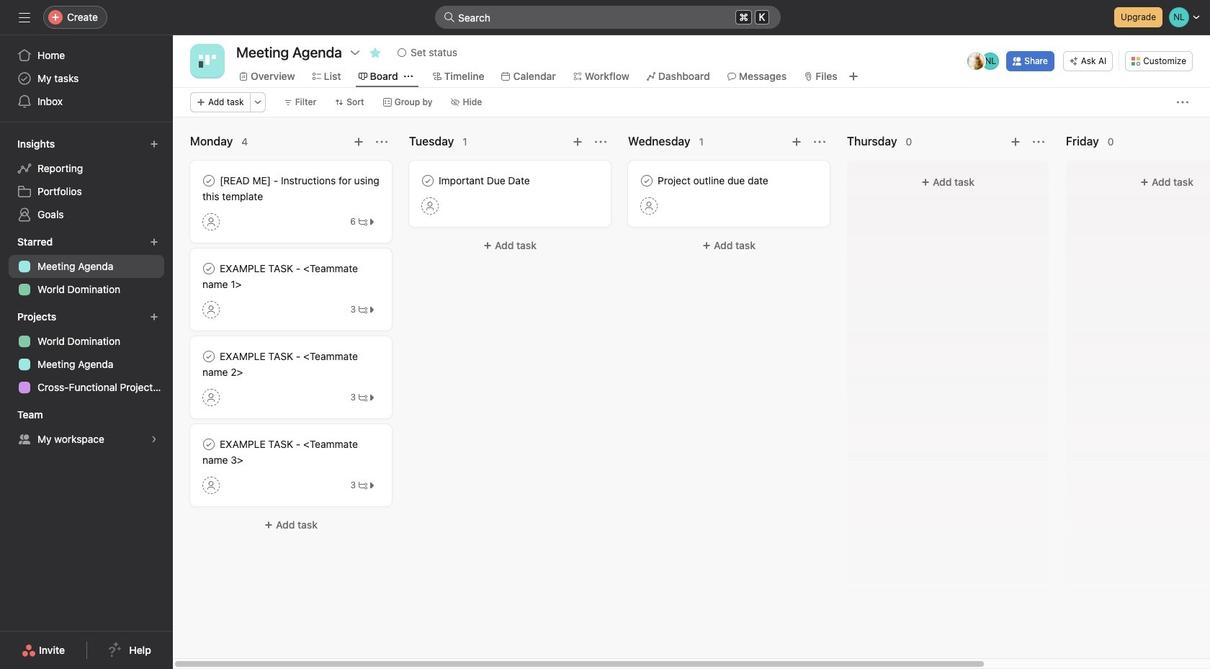 Task type: describe. For each thing, give the bounding box(es) containing it.
Search tasks, projects, and more text field
[[435, 6, 781, 29]]

show options image
[[350, 47, 361, 58]]

0 horizontal spatial more actions image
[[253, 98, 262, 107]]

new project or portfolio image
[[150, 313, 159, 321]]

0 horizontal spatial mark complete image
[[200, 436, 218, 453]]

1 mark complete image from the top
[[200, 172, 218, 190]]

see details, my workspace image
[[150, 435, 159, 444]]

add items to starred image
[[150, 238, 159, 246]]

teams element
[[0, 402, 173, 454]]

global element
[[0, 35, 173, 122]]

add task image for mark complete image to the middle
[[572, 136, 584, 148]]

board image
[[199, 53, 216, 70]]

starred element
[[0, 229, 173, 304]]

1 horizontal spatial mark complete checkbox
[[419, 172, 437, 190]]

hide sidebar image
[[19, 12, 30, 23]]

add task image
[[1010, 136, 1022, 148]]

remove from starred image
[[370, 47, 381, 58]]



Task type: locate. For each thing, give the bounding box(es) containing it.
more section actions image for add task image related to mark complete image to the middle
[[595, 136, 607, 148]]

1 vertical spatial mark complete image
[[200, 260, 218, 277]]

3 add task image from the left
[[791, 136, 803, 148]]

1 horizontal spatial more section actions image
[[595, 136, 607, 148]]

0 vertical spatial mark complete checkbox
[[419, 172, 437, 190]]

more section actions image
[[814, 136, 826, 148]]

2 mark complete image from the top
[[200, 260, 218, 277]]

projects element
[[0, 304, 173, 402]]

0 horizontal spatial add task image
[[353, 136, 365, 148]]

more section actions image
[[376, 136, 388, 148], [595, 136, 607, 148], [1033, 136, 1045, 148]]

1 add task image from the left
[[353, 136, 365, 148]]

2 more section actions image from the left
[[595, 136, 607, 148]]

2 add task image from the left
[[572, 136, 584, 148]]

mark complete image
[[419, 172, 437, 190], [639, 172, 656, 190], [200, 436, 218, 453]]

Mark complete checkbox
[[200, 172, 218, 190], [639, 172, 656, 190], [200, 260, 218, 277], [200, 348, 218, 365]]

1 vertical spatial mark complete checkbox
[[200, 436, 218, 453]]

more section actions image for third add task image from the right
[[376, 136, 388, 148]]

2 horizontal spatial add task image
[[791, 136, 803, 148]]

2 horizontal spatial mark complete image
[[639, 172, 656, 190]]

prominent image
[[444, 12, 455, 23]]

0 horizontal spatial more section actions image
[[376, 136, 388, 148]]

2 horizontal spatial more section actions image
[[1033, 136, 1045, 148]]

2 vertical spatial mark complete image
[[200, 348, 218, 365]]

None field
[[435, 6, 781, 29]]

0 horizontal spatial mark complete checkbox
[[200, 436, 218, 453]]

1 more section actions image from the left
[[376, 136, 388, 148]]

more actions image
[[1178, 97, 1189, 108], [253, 98, 262, 107]]

mark complete image
[[200, 172, 218, 190], [200, 260, 218, 277], [200, 348, 218, 365]]

Mark complete checkbox
[[419, 172, 437, 190], [200, 436, 218, 453]]

more section actions image for add task icon on the right of page
[[1033, 136, 1045, 148]]

1 horizontal spatial mark complete image
[[419, 172, 437, 190]]

add task image for the rightmost mark complete image
[[791, 136, 803, 148]]

insights element
[[0, 131, 173, 229]]

1 horizontal spatial more actions image
[[1178, 97, 1189, 108]]

3 mark complete image from the top
[[200, 348, 218, 365]]

1 horizontal spatial add task image
[[572, 136, 584, 148]]

3 more section actions image from the left
[[1033, 136, 1045, 148]]

tab actions image
[[404, 72, 413, 81]]

add tab image
[[848, 71, 860, 82]]

add task image
[[353, 136, 365, 148], [572, 136, 584, 148], [791, 136, 803, 148]]

new insights image
[[150, 140, 159, 148]]

0 vertical spatial mark complete image
[[200, 172, 218, 190]]



Task type: vqa. For each thing, say whether or not it's contained in the screenshot.
Tab actions image
yes



